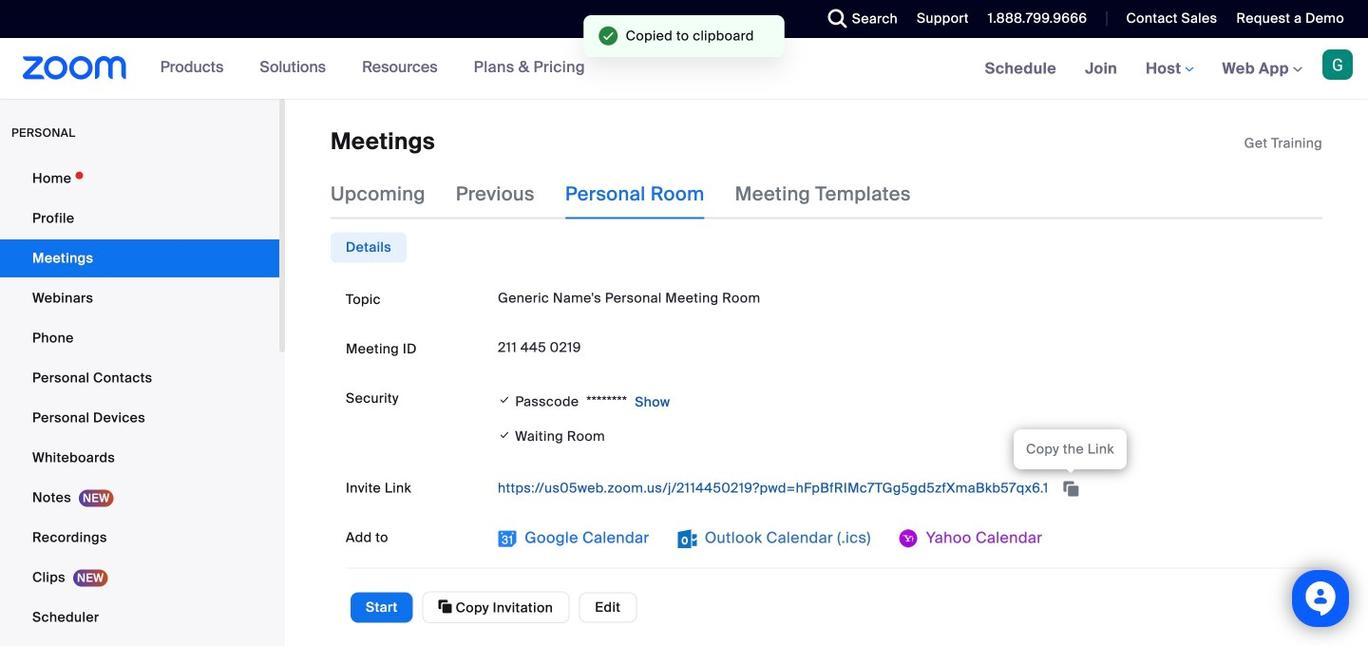 Task type: vqa. For each thing, say whether or not it's contained in the screenshot.
bottom In
no



Task type: describe. For each thing, give the bounding box(es) containing it.
copy image
[[439, 598, 452, 615]]

tabs of meeting tab list
[[331, 170, 941, 219]]

meetings navigation
[[971, 38, 1368, 100]]

product information navigation
[[146, 38, 599, 99]]

personal menu menu
[[0, 160, 279, 646]]

add to outlook calendar (.ics) image
[[678, 529, 697, 548]]



Task type: locate. For each thing, give the bounding box(es) containing it.
checked image
[[498, 391, 512, 410]]

zoom logo image
[[23, 56, 127, 80]]

tab list
[[331, 232, 407, 263]]

checked image
[[498, 425, 512, 445]]

banner
[[0, 38, 1368, 100]]

profile picture image
[[1323, 49, 1353, 80]]

success image
[[599, 27, 618, 46]]

add to google calendar image
[[498, 529, 517, 548]]

tab
[[331, 232, 407, 263]]

application
[[1244, 134, 1323, 153]]

copy url image
[[1062, 482, 1081, 496]]

add to yahoo calendar image
[[900, 529, 919, 548]]



